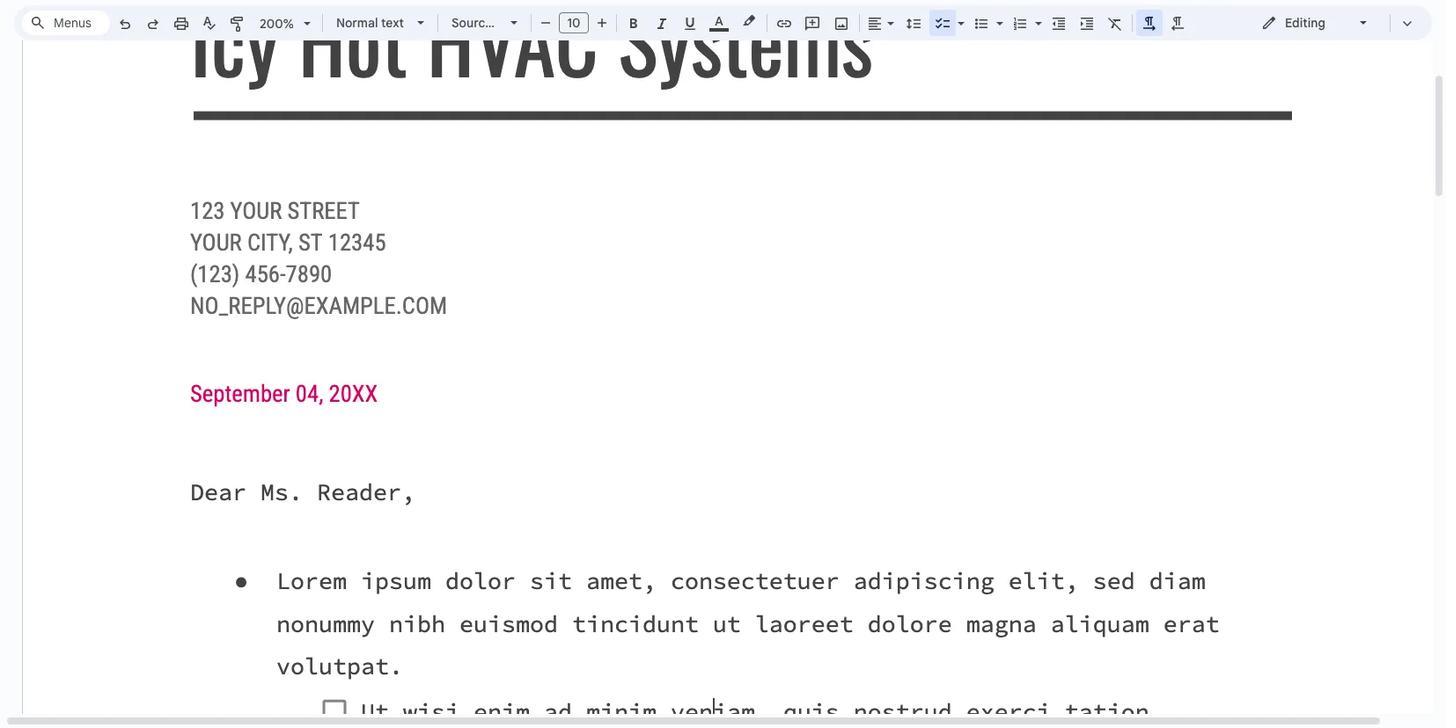 Task type: locate. For each thing, give the bounding box(es) containing it.
application
[[0, 0, 1446, 729]]

main toolbar
[[109, 0, 1192, 448]]

font list. source code pro selected. option
[[451, 11, 500, 35]]

Font size field
[[559, 12, 596, 34]]

Zoom text field
[[255, 11, 297, 36]]

line & paragraph spacing image
[[903, 11, 924, 35]]

application containing normal text
[[0, 0, 1446, 729]]



Task type: describe. For each thing, give the bounding box(es) containing it.
Menus field
[[22, 11, 110, 35]]

styles list. normal text selected. option
[[336, 11, 407, 35]]

editing
[[1285, 15, 1325, 31]]

insert image image
[[831, 11, 851, 35]]

Zoom field
[[253, 11, 319, 37]]

normal
[[336, 15, 378, 31]]

highlight color image
[[739, 11, 759, 32]]

bulleted list menu image
[[992, 11, 1003, 18]]

Font size text field
[[560, 12, 588, 33]]

numbered list menu image
[[1031, 11, 1042, 18]]

text
[[381, 15, 404, 31]]

checklist menu image
[[953, 11, 965, 18]]

editing button
[[1249, 10, 1382, 36]]

text color image
[[709, 11, 729, 32]]

normal text
[[336, 15, 404, 31]]

mode and view toolbar
[[1248, 5, 1421, 40]]



Task type: vqa. For each thing, say whether or not it's contained in the screenshot.
"Rename" text field
no



